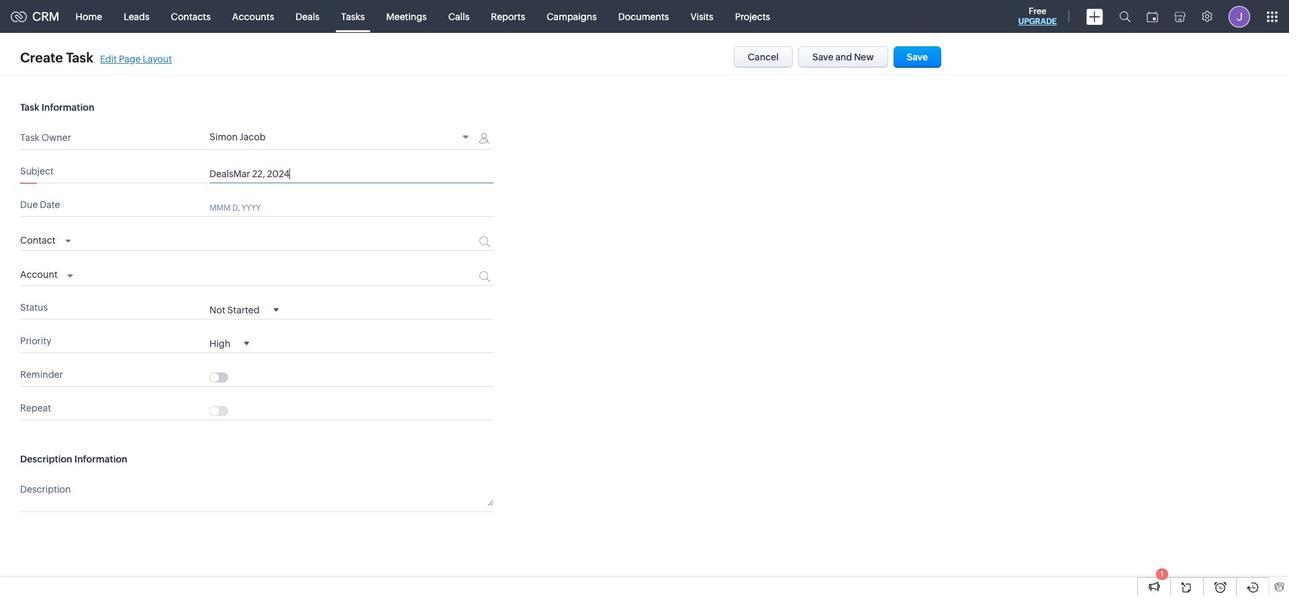 Task type: locate. For each thing, give the bounding box(es) containing it.
profile image
[[1229, 6, 1251, 27]]

create menu image
[[1087, 8, 1104, 25]]

None field
[[210, 132, 474, 144], [20, 231, 71, 247], [20, 266, 73, 282], [210, 304, 278, 316], [210, 337, 249, 349], [210, 132, 474, 144], [20, 231, 71, 247], [20, 266, 73, 282], [210, 304, 278, 316], [210, 337, 249, 349]]

search image
[[1120, 11, 1131, 22]]

None button
[[734, 46, 793, 68], [799, 46, 888, 68], [894, 46, 942, 68], [734, 46, 793, 68], [799, 46, 888, 68], [894, 46, 942, 68]]

None text field
[[210, 169, 494, 179], [210, 481, 494, 506], [210, 169, 494, 179], [210, 481, 494, 506]]

create menu element
[[1079, 0, 1112, 33]]



Task type: describe. For each thing, give the bounding box(es) containing it.
calendar image
[[1147, 11, 1159, 22]]

mmm d, yyyy text field
[[210, 202, 451, 213]]

profile element
[[1221, 0, 1259, 33]]

logo image
[[11, 11, 27, 22]]

search element
[[1112, 0, 1139, 33]]



Task type: vqa. For each thing, say whether or not it's contained in the screenshot.
And
no



